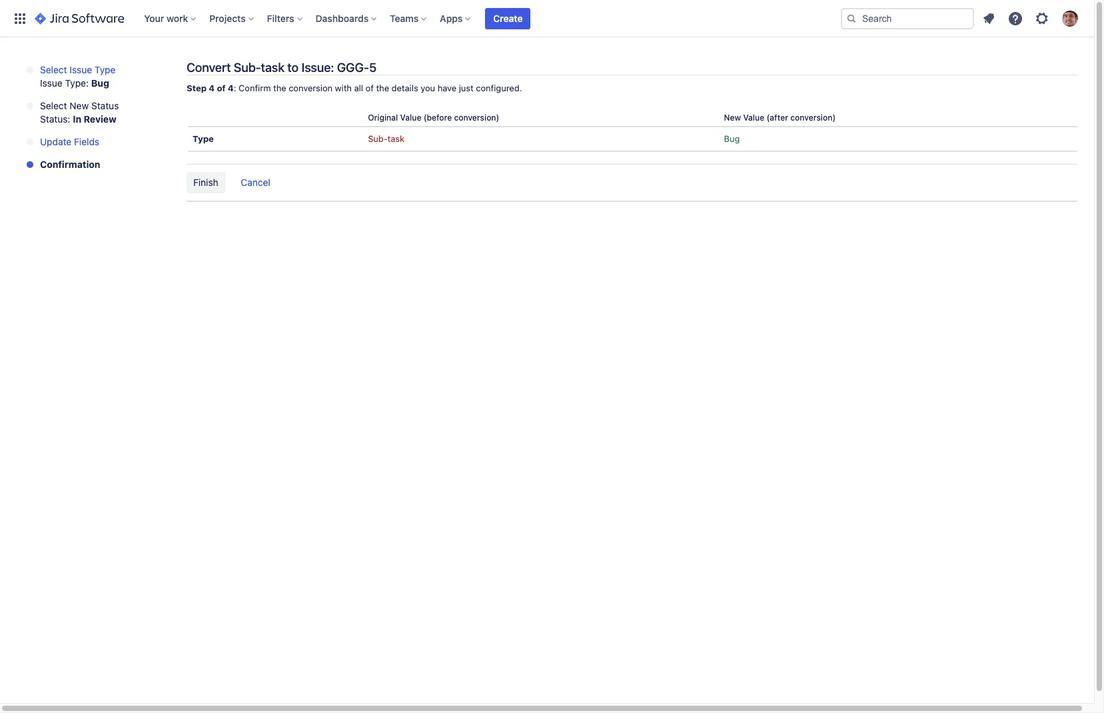 Task type: locate. For each thing, give the bounding box(es) containing it.
jira software image
[[35, 10, 124, 26], [35, 10, 124, 26]]

value
[[400, 113, 421, 123], [743, 113, 765, 123]]

conversion)
[[454, 113, 499, 123], [790, 113, 836, 123]]

1 horizontal spatial conversion)
[[790, 113, 836, 123]]

update fields link
[[40, 136, 99, 147]]

select for issue
[[40, 64, 67, 75]]

1 horizontal spatial 4
[[228, 83, 234, 93]]

conversion) for new value (after conversion)
[[790, 113, 836, 123]]

dashboards button
[[312, 8, 382, 29]]

1 horizontal spatial of
[[366, 83, 374, 93]]

1 the from the left
[[273, 83, 286, 93]]

banner
[[0, 0, 1094, 37]]

conversion) right (after
[[790, 113, 836, 123]]

1 value from the left
[[400, 113, 421, 123]]

step 4 of 4 : confirm the conversion with all of the details you have just configured.
[[187, 83, 522, 93]]

0 vertical spatial new
[[70, 100, 89, 111]]

projects button
[[205, 8, 259, 29]]

1 vertical spatial new
[[724, 113, 741, 123]]

(before
[[424, 113, 452, 123]]

1 conversion) from the left
[[454, 113, 499, 123]]

1 horizontal spatial sub-
[[368, 133, 388, 144]]

dashboards
[[316, 12, 369, 24]]

new
[[70, 100, 89, 111], [724, 113, 741, 123]]

sub-
[[234, 60, 261, 75], [368, 133, 388, 144]]

issue up type:
[[70, 64, 92, 75]]

4
[[209, 83, 215, 93], [228, 83, 234, 93]]

bug up "status"
[[91, 77, 109, 89]]

conversion) down just
[[454, 113, 499, 123]]

1 horizontal spatial the
[[376, 83, 389, 93]]

task down original
[[388, 133, 405, 144]]

0 vertical spatial bug
[[91, 77, 109, 89]]

0 horizontal spatial conversion)
[[454, 113, 499, 123]]

issue left type:
[[40, 77, 62, 89]]

2 select from the top
[[40, 100, 67, 111]]

select inside the 'select issue type issue type: bug'
[[40, 64, 67, 75]]

select up status:
[[40, 100, 67, 111]]

bug down new value (after conversion)
[[724, 133, 740, 144]]

0 vertical spatial select
[[40, 64, 67, 75]]

0 horizontal spatial the
[[273, 83, 286, 93]]

2 4 from the left
[[228, 83, 234, 93]]

value left (after
[[743, 113, 765, 123]]

0 horizontal spatial issue
[[40, 77, 62, 89]]

the left the details
[[376, 83, 389, 93]]

work
[[167, 12, 188, 24]]

your work button
[[140, 8, 201, 29]]

type up "status"
[[95, 64, 116, 75]]

1 horizontal spatial issue
[[70, 64, 92, 75]]

teams
[[390, 12, 419, 24]]

select inside select new status status: in review
[[40, 100, 67, 111]]

0 horizontal spatial value
[[400, 113, 421, 123]]

1 vertical spatial select
[[40, 100, 67, 111]]

0 vertical spatial type
[[95, 64, 116, 75]]

0 horizontal spatial 4
[[209, 83, 215, 93]]

type
[[95, 64, 116, 75], [193, 133, 214, 144]]

0 horizontal spatial of
[[217, 83, 226, 93]]

with
[[335, 83, 352, 93]]

1 select from the top
[[40, 64, 67, 75]]

0 horizontal spatial type
[[95, 64, 116, 75]]

None submit
[[187, 172, 225, 193]]

1 horizontal spatial task
[[388, 133, 405, 144]]

bug
[[91, 77, 109, 89], [724, 133, 740, 144]]

1 horizontal spatial type
[[193, 133, 214, 144]]

task
[[261, 60, 284, 75], [388, 133, 405, 144]]

new left (after
[[724, 113, 741, 123]]

teams button
[[386, 8, 432, 29]]

0 vertical spatial issue
[[70, 64, 92, 75]]

just
[[459, 83, 474, 93]]

the down convert sub-task to issue: ggg-5
[[273, 83, 286, 93]]

0 horizontal spatial sub-
[[234, 60, 261, 75]]

of left :
[[217, 83, 226, 93]]

appswitcher icon image
[[12, 10, 28, 26]]

create
[[493, 12, 523, 24]]

2 conversion) from the left
[[790, 113, 836, 123]]

search image
[[846, 13, 857, 24]]

4 right the step
[[209, 83, 215, 93]]

conversion
[[289, 83, 333, 93]]

1 horizontal spatial new
[[724, 113, 741, 123]]

the
[[273, 83, 286, 93], [376, 83, 389, 93]]

status:
[[40, 113, 70, 125]]

sub- down original
[[368, 133, 388, 144]]

of right all
[[366, 83, 374, 93]]

sub- up the confirm
[[234, 60, 261, 75]]

your profile and settings image
[[1062, 10, 1078, 26]]

select for status:
[[40, 100, 67, 111]]

0 vertical spatial sub-
[[234, 60, 261, 75]]

0 horizontal spatial task
[[261, 60, 284, 75]]

1 horizontal spatial bug
[[724, 133, 740, 144]]

new up in
[[70, 100, 89, 111]]

apps
[[440, 12, 463, 24]]

0 horizontal spatial bug
[[91, 77, 109, 89]]

1 vertical spatial bug
[[724, 133, 740, 144]]

task left the to
[[261, 60, 284, 75]]

of
[[217, 83, 226, 93], [366, 83, 374, 93]]

apps button
[[436, 8, 476, 29]]

1 horizontal spatial value
[[743, 113, 765, 123]]

issue
[[70, 64, 92, 75], [40, 77, 62, 89]]

4 left the confirm
[[228, 83, 234, 93]]

new value (after conversion)
[[724, 113, 836, 123]]

value left (before
[[400, 113, 421, 123]]

update fields
[[40, 136, 99, 147]]

2 value from the left
[[743, 113, 765, 123]]

type down the step
[[193, 133, 214, 144]]

0 vertical spatial task
[[261, 60, 284, 75]]

0 horizontal spatial new
[[70, 100, 89, 111]]

select issue type issue type: bug
[[40, 64, 116, 89]]

select up type:
[[40, 64, 67, 75]]

select
[[40, 64, 67, 75], [40, 100, 67, 111]]

step
[[187, 83, 207, 93]]



Task type: vqa. For each thing, say whether or not it's contained in the screenshot.
first Select List (single choice) from the bottom of the page
no



Task type: describe. For each thing, give the bounding box(es) containing it.
cancel
[[241, 176, 270, 188]]

details
[[392, 83, 418, 93]]

settings image
[[1034, 10, 1050, 26]]

projects
[[209, 12, 246, 24]]

original value (before conversion)
[[368, 113, 499, 123]]

5
[[369, 60, 377, 75]]

value for new
[[743, 113, 765, 123]]

1 vertical spatial task
[[388, 133, 405, 144]]

filters
[[267, 12, 294, 24]]

1 vertical spatial issue
[[40, 77, 62, 89]]

all
[[354, 83, 363, 93]]

convert sub-task to issue: ggg-5
[[187, 60, 377, 75]]

new inside select new status status: in review
[[70, 100, 89, 111]]

help image
[[1008, 10, 1024, 26]]

review
[[84, 113, 116, 125]]

2 of from the left
[[366, 83, 374, 93]]

issue:
[[301, 60, 334, 75]]

create button
[[485, 8, 531, 29]]

select issue type link
[[40, 64, 116, 75]]

ggg-
[[337, 60, 369, 75]]

status
[[91, 100, 119, 111]]

in
[[73, 113, 81, 125]]

value for original
[[400, 113, 421, 123]]

bug inside the 'select issue type issue type: bug'
[[91, 77, 109, 89]]

1 4 from the left
[[209, 83, 215, 93]]

fields
[[74, 136, 99, 147]]

banner containing your work
[[0, 0, 1094, 37]]

confirmation
[[40, 159, 100, 170]]

filters button
[[263, 8, 308, 29]]

:
[[234, 83, 236, 93]]

1 vertical spatial type
[[193, 133, 214, 144]]

sub-task
[[368, 133, 405, 144]]

notifications image
[[981, 10, 997, 26]]

configured.
[[476, 83, 522, 93]]

confirm
[[239, 83, 271, 93]]

update
[[40, 136, 71, 147]]

2 the from the left
[[376, 83, 389, 93]]

type inside the 'select issue type issue type: bug'
[[95, 64, 116, 75]]

have
[[438, 83, 457, 93]]

convert
[[187, 60, 231, 75]]

primary element
[[8, 0, 841, 37]]

1 vertical spatial sub-
[[368, 133, 388, 144]]

your
[[144, 12, 164, 24]]

you
[[421, 83, 435, 93]]

Search field
[[841, 8, 974, 29]]

original
[[368, 113, 398, 123]]

type:
[[65, 77, 89, 89]]

your work
[[144, 12, 188, 24]]

(after
[[767, 113, 788, 123]]

cancel link
[[234, 172, 277, 194]]

to
[[287, 60, 299, 75]]

conversion) for original value (before conversion)
[[454, 113, 499, 123]]

select new status status: in review
[[40, 100, 119, 125]]

1 of from the left
[[217, 83, 226, 93]]



